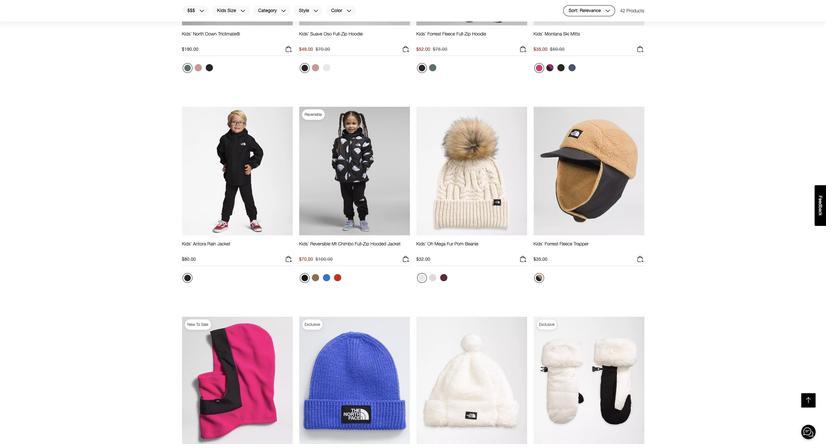 Task type: locate. For each thing, give the bounding box(es) containing it.
kids size
[[217, 8, 236, 13]]

tnf black image down $49.00
[[302, 65, 308, 71]]

1 exclusive from the left
[[305, 322, 320, 327]]

reversible
[[305, 112, 322, 117], [310, 241, 331, 247]]

gardenia white image left tnf light grey heather option
[[419, 275, 425, 282]]

1 shady rose image from the left
[[195, 64, 202, 71]]

full- down kids' forrest fleece full-zip hoodie image
[[457, 31, 465, 37]]

1 vertical spatial $70.00
[[299, 257, 313, 262]]

jacket right rain at the left bottom of the page
[[217, 241, 230, 247]]

kids' forrest fleece full-zip hoodie
[[417, 31, 487, 37]]

$35.00 inside dropdown button
[[534, 257, 548, 262]]

full- inside kids' forrest fleece full-zip hoodie button
[[457, 31, 465, 37]]

dark sage image
[[429, 64, 437, 71]]

tnf black image left dark sage radio
[[419, 65, 425, 71]]

$52.00
[[417, 46, 431, 52]]

gardenia white image down kids' suave oso full-zip hoodie 'button'
[[323, 64, 330, 71]]

Gardenia White radio
[[417, 273, 427, 283]]

2 tnf black radio from the left
[[556, 63, 567, 73]]

category
[[258, 8, 277, 13]]

full-
[[333, 31, 342, 37], [457, 31, 465, 37], [355, 241, 363, 247]]

1 vertical spatial gardenia white image
[[419, 275, 425, 282]]

k
[[819, 213, 824, 216]]

tnf black radio for ski
[[556, 63, 567, 73]]

1 horizontal spatial tnf black radio
[[300, 63, 310, 73]]

0 horizontal spatial fleece
[[443, 31, 456, 37]]

kids' inside "kids' oh mega fur pom beanie" button
[[417, 241, 427, 247]]

tnf black radio left dark sage radio
[[417, 63, 427, 73]]

kids' inside kids' forrest fleece trapper button
[[534, 241, 544, 247]]

Gardenia White radio
[[322, 63, 332, 73]]

1 horizontal spatial hoodie
[[472, 31, 487, 37]]

fiery red dip dye small print image
[[334, 274, 341, 282]]

$190.00 button
[[182, 45, 293, 56]]

tnf black image right dark sage option
[[206, 64, 213, 71]]

kids' north down triclimate® button
[[182, 31, 240, 43]]

0 horizontal spatial full-
[[333, 31, 342, 37]]

shady rose image right dark sage option
[[195, 64, 202, 71]]

1 tnf black radio from the left
[[204, 63, 215, 73]]

1 jacket from the left
[[217, 241, 230, 247]]

$choose color$ option group
[[182, 63, 215, 76], [299, 63, 333, 76], [417, 63, 439, 76], [534, 63, 578, 76], [299, 273, 344, 286], [417, 273, 450, 286]]

gardenia white image inside option
[[323, 64, 330, 71]]

1 shady rose radio from the left
[[193, 63, 204, 73]]

kids' for kids' forrest fleece trapper
[[534, 241, 544, 247]]

forrest left trapper at bottom
[[545, 241, 559, 247]]

kids' inside kids' forrest fleece full-zip hoodie button
[[417, 31, 427, 37]]

0 horizontal spatial tnf black radio
[[204, 63, 215, 73]]

kids' for kids' suave oso full-zip hoodie
[[299, 31, 309, 37]]

cave blue image
[[569, 64, 576, 71]]

beanie
[[465, 241, 479, 247]]

fleece left trapper at bottom
[[560, 241, 573, 247]]

shady rose radio for suave
[[310, 63, 321, 73]]

sort: relevance button
[[564, 5, 615, 16]]

kids' forrest fleece full-zip hoodie image
[[417, 0, 527, 26]]

trapper
[[574, 241, 589, 247]]

1 horizontal spatial jacket
[[388, 241, 401, 247]]

forrest up $75.00
[[428, 31, 442, 37]]

e up d
[[819, 199, 824, 201]]

full- inside kids' suave oso full-zip hoodie 'button'
[[333, 31, 342, 37]]

$choose color$ option group for forrest
[[417, 63, 439, 76]]

1 horizontal spatial tnf black image
[[419, 65, 425, 71]]

kids' north down triclimate®
[[182, 31, 240, 37]]

shady rose radio left gardenia white option
[[310, 63, 321, 73]]

0 horizontal spatial shady rose image
[[195, 64, 202, 71]]

zip
[[342, 31, 348, 37], [465, 31, 471, 37], [363, 241, 369, 247]]

tnf black radio right dark sage option
[[204, 63, 215, 73]]

kids' for kids' north down triclimate®
[[182, 31, 192, 37]]

e up b
[[819, 201, 824, 204]]

1 vertical spatial $35.00
[[534, 257, 548, 262]]

kids' antora rain jacket image
[[182, 106, 293, 236]]

jacket inside kids' antora rain jacket button
[[217, 241, 230, 247]]

Dark Sage radio
[[428, 63, 438, 73]]

kids' reversible mt chimbo full-zip hooded jacket button
[[299, 241, 401, 253]]

category button
[[253, 5, 291, 16]]

Almond Butter/TNF Black radio
[[535, 273, 544, 283]]

hoodie down kids' forrest fleece full-zip hoodie image
[[472, 31, 487, 37]]

1 hoodie from the left
[[349, 31, 363, 37]]

gardenia white image inside radio
[[419, 275, 425, 282]]

0 horizontal spatial forrest
[[428, 31, 442, 37]]

$70.00 left the $100.00
[[299, 257, 313, 262]]

tnf black next gen logo print image
[[302, 275, 308, 282]]

0 horizontal spatial shady rose radio
[[193, 63, 204, 73]]

1 horizontal spatial fleece
[[560, 241, 573, 247]]

shady rose image left gardenia white option
[[312, 64, 319, 71]]

2 hoodie from the left
[[472, 31, 487, 37]]

1 vertical spatial fleece
[[560, 241, 573, 247]]

1 horizontal spatial exclusive
[[540, 322, 555, 327]]

$choose color$ option group for reversible
[[299, 273, 344, 286]]

Dark Sage radio
[[183, 63, 192, 73]]

1 vertical spatial reversible
[[310, 241, 331, 247]]

2 horizontal spatial tnf black image
[[558, 64, 565, 71]]

1 horizontal spatial full-
[[355, 241, 363, 247]]

0 vertical spatial forrest
[[428, 31, 442, 37]]

kids' inside kids' antora rain jacket button
[[182, 241, 192, 247]]

TNF Light Grey Heather radio
[[428, 273, 438, 283]]

kids' inside kids' reversible mt chimbo full-zip hooded jacket button
[[299, 241, 309, 247]]

0 vertical spatial $35.00
[[534, 46, 548, 52]]

zip inside 'button'
[[342, 31, 348, 37]]

2 shady rose image from the left
[[312, 64, 319, 71]]

f e e d b a c k
[[819, 196, 824, 216]]

hoodie inside 'button'
[[349, 31, 363, 37]]

1 vertical spatial forrest
[[545, 241, 559, 247]]

1 $35.00 from the top
[[534, 46, 548, 52]]

2 exclusive from the left
[[540, 322, 555, 327]]

$70.00 down kids' suave oso full-zip hoodie 'button'
[[316, 46, 330, 52]]

kids' north down triclimate® image
[[182, 0, 293, 26]]

kids' inside kids' suave oso full-zip hoodie 'button'
[[299, 31, 309, 37]]

1 horizontal spatial shady rose image
[[312, 64, 319, 71]]

1 horizontal spatial gardenia white image
[[419, 275, 425, 282]]

mt
[[332, 241, 337, 247]]

tnf black radio down $49.00
[[300, 63, 310, 73]]

mega
[[435, 241, 446, 247]]

$49.00
[[299, 46, 313, 52]]

1 horizontal spatial $70.00
[[316, 46, 330, 52]]

Shady Rose radio
[[193, 63, 204, 73], [310, 63, 321, 73]]

tnf black image
[[302, 65, 308, 71], [419, 65, 425, 71]]

kids' suave oso full-zip hoodie
[[299, 31, 363, 37]]

0 horizontal spatial tnf black image
[[302, 65, 308, 71]]

new to sale
[[188, 322, 209, 327]]

kids' forrest fleece full-zip hoodie button
[[417, 31, 487, 43]]

kids' oh mega fur pom beanie image
[[417, 106, 527, 236]]

ski
[[564, 31, 570, 37]]

c
[[819, 211, 824, 213]]

2 e from the top
[[819, 201, 824, 204]]

exclusive
[[305, 322, 320, 327], [540, 322, 555, 327]]

kids' inside kids' montana ski mitts button
[[534, 31, 544, 37]]

zip right the oso at the left top of the page
[[342, 31, 348, 37]]

hoodie down kids' suave oso full-zip hoodie image
[[349, 31, 363, 37]]

fleece
[[443, 31, 456, 37], [560, 241, 573, 247]]

$35.00 button
[[534, 256, 645, 266]]

full- right chimbo
[[355, 241, 363, 247]]

suave
[[310, 31, 323, 37]]

0 vertical spatial fleece
[[443, 31, 456, 37]]

kids'
[[182, 31, 192, 37], [299, 31, 309, 37], [417, 31, 427, 37], [534, 31, 544, 37], [182, 241, 192, 247], [299, 241, 309, 247], [417, 241, 427, 247], [534, 241, 544, 247]]

zip left hooded on the left bottom of the page
[[363, 241, 369, 247]]

zip for oso
[[342, 31, 348, 37]]

jacket
[[217, 241, 230, 247], [388, 241, 401, 247]]

2 shady rose radio from the left
[[310, 63, 321, 73]]

1 horizontal spatial tnf black image
[[206, 64, 213, 71]]

down
[[205, 31, 217, 37]]

Fuschia Pink - TNF Black radio
[[545, 63, 556, 73]]

0 horizontal spatial gardenia white image
[[323, 64, 330, 71]]

exclusive for kids' mossbud swirl mitts image
[[540, 322, 555, 327]]

tnf black radio for down
[[204, 63, 215, 73]]

$50.00
[[551, 46, 565, 52]]

jacket right hooded on the left bottom of the page
[[388, 241, 401, 247]]

shady rose image
[[195, 64, 202, 71], [312, 64, 319, 71]]

kids' reversible mt chimbo full-zip hooded jacket
[[299, 241, 401, 247]]

tnf black image down $80.00 in the left bottom of the page
[[184, 275, 191, 282]]

0 horizontal spatial exclusive
[[305, 322, 320, 327]]

forrest
[[428, 31, 442, 37], [545, 241, 559, 247]]

tnf black radio right fuschia pink - tnf black "image"
[[556, 63, 567, 73]]

Boysenberry radio
[[439, 273, 449, 283]]

$190.00
[[182, 46, 199, 52]]

1 horizontal spatial tnf black radio
[[556, 63, 567, 73]]

hoodie inside button
[[472, 31, 487, 37]]

gardenia white image for gardenia white option
[[323, 64, 330, 71]]

1 tnf black image from the left
[[302, 65, 308, 71]]

kids' reversible mt chimbo full-zip hooded jacket image
[[299, 106, 410, 236]]

full- right the oso at the left top of the page
[[333, 31, 342, 37]]

0 horizontal spatial jacket
[[217, 241, 230, 247]]

kids' montana ski mitts image
[[534, 0, 645, 26]]

0 horizontal spatial zip
[[342, 31, 348, 37]]

north
[[193, 31, 204, 37]]

$35.00 up 'almond butter/tnf black' icon at the right
[[534, 257, 548, 262]]

full- for fleece
[[457, 31, 465, 37]]

TNF Black radio
[[300, 63, 310, 73], [417, 63, 427, 73], [183, 273, 192, 283]]

forrest for kids' forrest fleece full-zip hoodie
[[428, 31, 442, 37]]

1 horizontal spatial shady rose radio
[[310, 63, 321, 73]]

tnf black image right fuschia pink - tnf black "image"
[[558, 64, 565, 71]]

kids' inside kids' north down triclimate® button
[[182, 31, 192, 37]]

products
[[627, 8, 645, 13]]

fuschia pink - tnf black image
[[547, 64, 554, 71]]

tnf black image
[[206, 64, 213, 71], [558, 64, 565, 71], [184, 275, 191, 282]]

zip down kids' forrest fleece full-zip hoodie image
[[465, 31, 471, 37]]

TNF Black radio
[[204, 63, 215, 73], [556, 63, 567, 73]]

2 horizontal spatial zip
[[465, 31, 471, 37]]

shady rose radio right dark sage option
[[193, 63, 204, 73]]

2 horizontal spatial full-
[[457, 31, 465, 37]]

1 horizontal spatial forrest
[[545, 241, 559, 247]]

2 horizontal spatial tnf black radio
[[417, 63, 427, 73]]

$35.00
[[534, 46, 548, 52], [534, 257, 548, 262]]

kids' for kids' oh mega fur pom beanie
[[417, 241, 427, 247]]

e
[[819, 199, 824, 201], [819, 201, 824, 204]]

2 $35.00 from the top
[[534, 257, 548, 262]]

$70.00
[[316, 46, 330, 52], [299, 257, 313, 262]]

kids' suave oso beanie image
[[417, 317, 527, 445]]

0 horizontal spatial hoodie
[[349, 31, 363, 37]]

$35.00 left $50.00
[[534, 46, 548, 52]]

gardenia white image
[[323, 64, 330, 71], [419, 275, 425, 282]]

2 tnf black image from the left
[[419, 65, 425, 71]]

0 vertical spatial gardenia white image
[[323, 64, 330, 71]]

kids' oh mega fur pom beanie button
[[417, 241, 479, 253]]

gardenia white image for gardenia white radio
[[419, 275, 425, 282]]

full- for oso
[[333, 31, 342, 37]]

hoodie
[[349, 31, 363, 37], [472, 31, 487, 37]]

fleece up $75.00
[[443, 31, 456, 37]]

Cave Blue radio
[[567, 63, 578, 73]]

shady rose image for suave
[[312, 64, 319, 71]]

2 jacket from the left
[[388, 241, 401, 247]]

kids
[[217, 8, 226, 13]]

tnf black radio down $80.00 in the left bottom of the page
[[183, 273, 192, 283]]



Task type: describe. For each thing, give the bounding box(es) containing it.
$$$ button
[[182, 5, 209, 16]]

$32.00
[[417, 257, 431, 262]]

exclusive for kids' tnf™ box logo cuffed beanie
[[305, 322, 320, 327]]

0 vertical spatial reversible
[[305, 112, 322, 117]]

style button
[[294, 5, 323, 16]]

hoodie for kids' suave oso full-zip hoodie
[[349, 31, 363, 37]]

utility brown camo texture small print image
[[312, 274, 319, 282]]

to
[[196, 322, 200, 327]]

$$$
[[188, 8, 195, 13]]

kids' for kids' forrest fleece full-zip hoodie
[[417, 31, 427, 37]]

kids' suave oso full-zip hoodie button
[[299, 31, 363, 43]]

d
[[819, 204, 824, 206]]

Utility Brown Camo Texture Small Print radio
[[310, 273, 321, 283]]

full- inside kids' reversible mt chimbo full-zip hooded jacket button
[[355, 241, 363, 247]]

sort:
[[569, 8, 579, 13]]

kids' forrest fleece trapper
[[534, 241, 589, 247]]

kids' suave oso full-zip hoodie image
[[299, 0, 410, 26]]

kids' for kids' reversible mt chimbo full-zip hooded jacket
[[299, 241, 309, 247]]

kids' montana ski mitts
[[534, 31, 581, 37]]

tnf black image for $49.00
[[302, 65, 308, 71]]

0 vertical spatial $70.00
[[316, 46, 330, 52]]

Mr. Pink radio
[[535, 63, 544, 73]]

zip for fleece
[[465, 31, 471, 37]]

shady rose image for north
[[195, 64, 202, 71]]

tnf black image for $52.00
[[419, 65, 425, 71]]

chimbo
[[338, 241, 354, 247]]

kids' montana ski mitts button
[[534, 31, 581, 43]]

kids' whimzy pow hoods image
[[182, 317, 293, 445]]

kids' forrest fleece trapper button
[[534, 241, 589, 253]]

almond butter/tnf black image
[[536, 275, 543, 282]]

color
[[332, 8, 343, 13]]

new
[[188, 322, 195, 327]]

fleece for trapper
[[560, 241, 573, 247]]

kids' antora rain jacket button
[[182, 241, 230, 253]]

42
[[621, 8, 626, 13]]

1 horizontal spatial zip
[[363, 241, 369, 247]]

f e e d b a c k button
[[815, 185, 827, 226]]

rain
[[207, 241, 216, 247]]

Fiery Red Dip Dye Small Print radio
[[333, 273, 343, 283]]

pom
[[455, 241, 464, 247]]

kids' mossbud swirl mitts image
[[534, 317, 645, 445]]

montana
[[545, 31, 562, 37]]

fur
[[447, 241, 454, 247]]

42 products
[[621, 8, 645, 13]]

kids' for kids' antora rain jacket
[[182, 241, 192, 247]]

$80.00
[[182, 257, 196, 262]]

mr. pink image
[[536, 65, 543, 71]]

tnf black image for down
[[206, 64, 213, 71]]

boysenberry image
[[440, 274, 448, 282]]

reversible inside button
[[310, 241, 331, 247]]

jacket inside kids' reversible mt chimbo full-zip hooded jacket button
[[388, 241, 401, 247]]

size
[[228, 8, 236, 13]]

$choose color$ option group for suave
[[299, 63, 333, 76]]

hooded
[[371, 241, 387, 247]]

kids' tnf™ box logo cuffed beanie image
[[299, 317, 410, 445]]

antora
[[193, 241, 206, 247]]

kids' forrest fleece trapper image
[[534, 106, 645, 236]]

kids size button
[[212, 5, 250, 16]]

a
[[819, 209, 824, 211]]

tnf light grey heather image
[[429, 274, 437, 282]]

mitts
[[571, 31, 581, 37]]

tnf black radio for $49.00
[[300, 63, 310, 73]]

Optic Blue radio
[[322, 273, 332, 283]]

$choose color$ option group for north
[[182, 63, 215, 76]]

tnf black radio for $52.00
[[417, 63, 427, 73]]

0 horizontal spatial tnf black radio
[[183, 273, 192, 283]]

$75.00
[[433, 46, 448, 52]]

$32.00 button
[[417, 256, 527, 266]]

kids' oh mega fur pom beanie
[[417, 241, 479, 247]]

color button
[[326, 5, 357, 16]]

hoodie for kids' forrest fleece full-zip hoodie
[[472, 31, 487, 37]]

$choose color$ option group for oh
[[417, 273, 450, 286]]

$80.00 button
[[182, 256, 293, 266]]

kids' for kids' montana ski mitts
[[534, 31, 544, 37]]

f
[[819, 196, 824, 199]]

back to top image
[[805, 397, 813, 405]]

42 products status
[[621, 5, 645, 16]]

$choose color$ option group for montana
[[534, 63, 578, 76]]

kids' antora rain jacket
[[182, 241, 230, 247]]

0 horizontal spatial tnf black image
[[184, 275, 191, 282]]

oh
[[428, 241, 434, 247]]

sort: relevance
[[569, 8, 601, 13]]

fleece for full-
[[443, 31, 456, 37]]

sale
[[201, 322, 209, 327]]

tnf black image for ski
[[558, 64, 565, 71]]

dark sage image
[[184, 65, 191, 71]]

shady rose radio for north
[[193, 63, 204, 73]]

relevance
[[580, 8, 601, 13]]

1 e from the top
[[819, 199, 824, 201]]

optic blue image
[[323, 274, 330, 282]]

b
[[819, 206, 824, 209]]

triclimate®
[[218, 31, 240, 37]]

style
[[299, 8, 309, 13]]

oso
[[324, 31, 332, 37]]

0 horizontal spatial $70.00
[[299, 257, 313, 262]]

TNF Black Next Gen Logo Print radio
[[300, 273, 310, 283]]

forrest for kids' forrest fleece trapper
[[545, 241, 559, 247]]

$100.00
[[316, 257, 333, 262]]



Task type: vqa. For each thing, say whether or not it's contained in the screenshot.
Kids Size
yes



